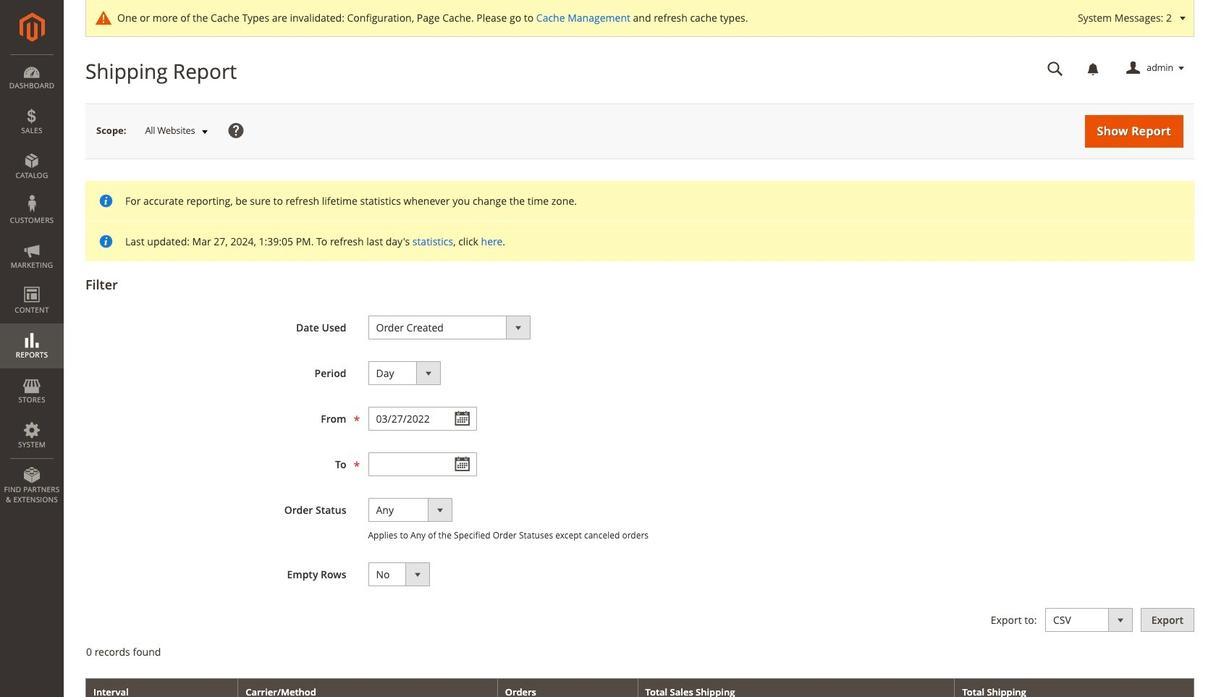 Task type: vqa. For each thing, say whether or not it's contained in the screenshot.
text box
yes



Task type: locate. For each thing, give the bounding box(es) containing it.
magento admin panel image
[[19, 12, 45, 42]]

menu bar
[[0, 54, 64, 512]]

None text field
[[368, 407, 477, 431]]

None text field
[[1038, 56, 1074, 81], [368, 453, 477, 477], [1038, 56, 1074, 81], [368, 453, 477, 477]]



